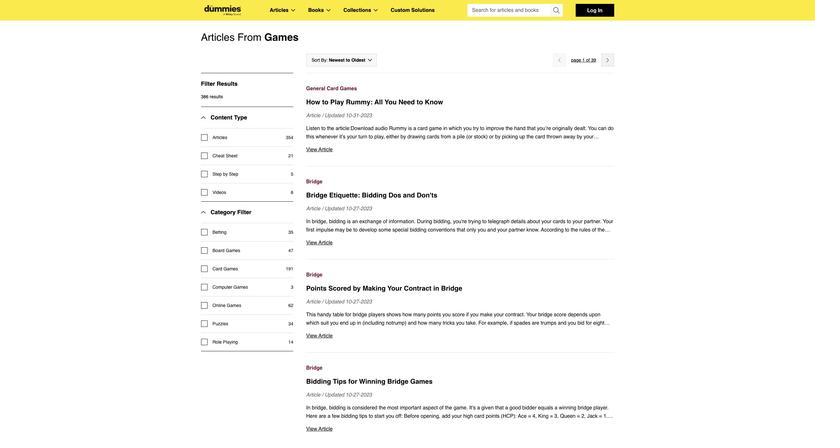 Task type: vqa. For each thing, say whether or not it's contained in the screenshot.


Task type: describe. For each thing, give the bounding box(es) containing it.
content type
[[211, 114, 247, 121]]

cheat sheet
[[213, 153, 238, 158]]

10- for by
[[346, 299, 353, 305]]

bidding tips for winning bridge games link
[[306, 377, 615, 387]]

bridge link for bridge etiquette: bidding dos and don'ts
[[306, 178, 615, 186]]

computer games
[[213, 285, 248, 290]]

articles from games
[[201, 31, 299, 43]]

contract
[[404, 285, 432, 293]]

2 step from the left
[[229, 172, 238, 177]]

/ for points
[[322, 299, 324, 305]]

bridge link for points scored by making your contract in bridge
[[306, 271, 615, 279]]

articles for books
[[270, 7, 289, 13]]

points scored by making your contract in bridge link
[[306, 284, 615, 294]]

custom
[[391, 7, 410, 13]]

view article for bidding
[[306, 427, 333, 432]]

page
[[572, 58, 582, 63]]

category filter
[[211, 209, 252, 216]]

books
[[308, 7, 324, 13]]

games inside the general card games link
[[340, 86, 357, 92]]

386 results
[[201, 94, 223, 99]]

view article for points
[[306, 333, 333, 339]]

category
[[211, 209, 236, 216]]

view for bridge etiquette: bidding dos and don'ts
[[306, 240, 317, 246]]

view article link for how to play rummy: all you need to know
[[306, 146, 615, 154]]

open collections list image
[[374, 9, 378, 12]]

filter results
[[201, 80, 238, 87]]

log in link
[[576, 4, 615, 17]]

updated for tips
[[325, 393, 344, 398]]

log
[[588, 7, 597, 13]]

board
[[213, 248, 225, 253]]

1 vertical spatial by
[[353, 285, 361, 293]]

34
[[289, 321, 294, 327]]

results
[[217, 80, 238, 87]]

27- for for
[[353, 393, 361, 398]]

know
[[425, 98, 443, 106]]

updated for scored
[[325, 299, 344, 305]]

0 vertical spatial filter
[[201, 80, 215, 87]]

scored
[[329, 285, 351, 293]]

39
[[592, 58, 597, 63]]

open article categories image
[[291, 9, 296, 12]]

updated for to
[[325, 113, 344, 119]]

online
[[213, 303, 226, 308]]

custom solutions link
[[391, 6, 435, 14]]

in
[[598, 7, 603, 13]]

/ for bidding
[[322, 393, 324, 398]]

how to play rummy: all you need to know link
[[306, 97, 615, 107]]

1 vertical spatial card
[[213, 267, 222, 272]]

1 horizontal spatial to
[[346, 58, 350, 63]]

/ for bridge
[[322, 206, 324, 212]]

page 1 of 39 button
[[572, 56, 597, 64]]

oldest
[[352, 58, 366, 63]]

videos
[[213, 190, 226, 195]]

sheet
[[226, 153, 238, 158]]

article / updated 10-27-2023 for etiquette:
[[306, 206, 372, 212]]

view article link for bridge etiquette: bidding dos and don'ts
[[306, 239, 615, 247]]

general card games link
[[306, 85, 615, 93]]

open book categories image
[[327, 9, 331, 12]]

0 horizontal spatial to
[[322, 98, 329, 106]]

card games
[[213, 267, 238, 272]]

how
[[306, 98, 320, 106]]

47
[[289, 248, 294, 253]]

for
[[349, 378, 358, 386]]

386
[[201, 94, 209, 99]]

step by step
[[213, 172, 238, 177]]

cheat
[[213, 153, 225, 158]]

1 step from the left
[[213, 172, 222, 177]]

62
[[289, 303, 294, 308]]

articles for 354
[[213, 135, 227, 140]]

cookie consent banner dialog
[[0, 415, 816, 439]]

betting
[[213, 230, 227, 235]]

how to play rummy: all you need to know
[[306, 98, 443, 106]]

article / updated 10-31-2023
[[306, 113, 372, 119]]

play
[[331, 98, 344, 106]]

dos
[[389, 192, 401, 199]]

and
[[403, 192, 415, 199]]

10- for for
[[346, 393, 353, 398]]

winning
[[359, 378, 386, 386]]

bridge etiquette: bidding dos and don'ts
[[306, 192, 438, 199]]

page 1 of 39
[[572, 58, 597, 63]]

354
[[286, 135, 294, 140]]

21
[[289, 153, 294, 158]]

31-
[[353, 113, 361, 119]]

results
[[210, 94, 223, 99]]

role playing
[[213, 340, 238, 345]]

sort
[[312, 58, 320, 63]]

1 horizontal spatial bidding
[[362, 192, 387, 199]]

3
[[291, 285, 294, 290]]

need
[[399, 98, 415, 106]]



Task type: locate. For each thing, give the bounding box(es) containing it.
by:
[[321, 58, 328, 63]]

article / updated 10-27-2023 for scored
[[306, 299, 372, 305]]

1 vertical spatial 27-
[[353, 299, 361, 305]]

2 / from the top
[[322, 206, 324, 212]]

updated down etiquette:
[[325, 206, 344, 212]]

4 view from the top
[[306, 427, 317, 432]]

1 horizontal spatial card
[[327, 86, 339, 92]]

2 bridge link from the top
[[306, 271, 615, 279]]

2 view article link from the top
[[306, 239, 615, 247]]

4 view article link from the top
[[306, 425, 615, 434]]

card
[[327, 86, 339, 92], [213, 267, 222, 272]]

4 updated from the top
[[325, 393, 344, 398]]

3 bridge link from the top
[[306, 364, 615, 373]]

articles left the open article categories icon
[[270, 7, 289, 13]]

1
[[583, 58, 585, 63]]

3 27- from the top
[[353, 393, 361, 398]]

your
[[388, 285, 402, 293]]

10- down scored
[[346, 299, 353, 305]]

view
[[306, 147, 317, 153], [306, 240, 317, 246], [306, 333, 317, 339], [306, 427, 317, 432]]

rummy:
[[346, 98, 373, 106]]

bridge etiquette: bidding dos and don'ts link
[[306, 191, 615, 200]]

content type button
[[201, 107, 247, 128]]

2 updated from the top
[[325, 206, 344, 212]]

0 horizontal spatial card
[[213, 267, 222, 272]]

bridge link for bidding tips for winning bridge games
[[306, 364, 615, 373]]

27- down etiquette:
[[353, 206, 361, 212]]

27-
[[353, 206, 361, 212], [353, 299, 361, 305], [353, 393, 361, 398]]

2 2023 from the top
[[361, 206, 372, 212]]

0 vertical spatial articles
[[270, 7, 289, 13]]

3 view from the top
[[306, 333, 317, 339]]

2023 for winning
[[361, 393, 372, 398]]

view for points scored by making your contract in bridge
[[306, 333, 317, 339]]

collections
[[344, 7, 371, 13]]

general card games
[[306, 86, 357, 92]]

10-
[[346, 113, 353, 119], [346, 206, 353, 212], [346, 299, 353, 305], [346, 393, 353, 398]]

bidding left tips
[[306, 378, 331, 386]]

article / updated 10-27-2023 down etiquette:
[[306, 206, 372, 212]]

custom solutions
[[391, 7, 435, 13]]

2023 for making
[[361, 299, 372, 305]]

3 / from the top
[[322, 299, 324, 305]]

view article link for points scored by making your contract in bridge
[[306, 332, 615, 340]]

bridge inside 'link'
[[388, 378, 409, 386]]

1 vertical spatial article / updated 10-27-2023
[[306, 299, 372, 305]]

10- down etiquette:
[[346, 206, 353, 212]]

3 10- from the top
[[346, 299, 353, 305]]

1 10- from the top
[[346, 113, 353, 119]]

2 27- from the top
[[353, 299, 361, 305]]

sort by: newest to oldest
[[312, 58, 366, 63]]

3 view article from the top
[[306, 333, 333, 339]]

bridge link
[[306, 178, 615, 186], [306, 271, 615, 279], [306, 364, 615, 373]]

2 10- from the top
[[346, 206, 353, 212]]

view article for how
[[306, 147, 333, 153]]

playing
[[223, 340, 238, 345]]

games
[[265, 31, 299, 43], [340, 86, 357, 92], [226, 248, 240, 253], [224, 267, 238, 272], [234, 285, 248, 290], [227, 303, 241, 308], [411, 378, 433, 386]]

log in
[[588, 7, 603, 13]]

updated for etiquette:
[[325, 206, 344, 212]]

article / updated 10-27-2023 down tips
[[306, 393, 372, 398]]

35
[[289, 230, 294, 235]]

3 updated from the top
[[325, 299, 344, 305]]

view article for bridge
[[306, 240, 333, 246]]

role
[[213, 340, 222, 345]]

bidding left dos
[[362, 192, 387, 199]]

articles up cheat
[[213, 135, 227, 140]]

bidding inside 'link'
[[306, 378, 331, 386]]

bridge link up bridge etiquette: bidding dos and don'ts link
[[306, 178, 615, 186]]

points
[[306, 285, 327, 293]]

filter up "386"
[[201, 80, 215, 87]]

5
[[291, 172, 294, 177]]

27- down for
[[353, 393, 361, 398]]

general
[[306, 86, 326, 92]]

0 horizontal spatial bidding
[[306, 378, 331, 386]]

1 vertical spatial bridge link
[[306, 271, 615, 279]]

etiquette:
[[329, 192, 360, 199]]

newest
[[329, 58, 345, 63]]

3 view article link from the top
[[306, 332, 615, 340]]

to left "play"
[[322, 98, 329, 106]]

4 / from the top
[[322, 393, 324, 398]]

bridge
[[306, 179, 323, 185], [306, 192, 328, 199], [306, 272, 323, 278], [441, 285, 463, 293], [306, 366, 323, 371], [388, 378, 409, 386]]

0 vertical spatial bidding
[[362, 192, 387, 199]]

by right scored
[[353, 285, 361, 293]]

view article link
[[306, 146, 615, 154], [306, 239, 615, 247], [306, 332, 615, 340], [306, 425, 615, 434]]

1 vertical spatial filter
[[237, 209, 252, 216]]

from
[[238, 31, 262, 43]]

0 horizontal spatial step
[[213, 172, 222, 177]]

2 horizontal spatial to
[[417, 98, 423, 106]]

updated down scored
[[325, 299, 344, 305]]

view article
[[306, 147, 333, 153], [306, 240, 333, 246], [306, 333, 333, 339], [306, 427, 333, 432]]

card up "play"
[[327, 86, 339, 92]]

2 vertical spatial 27-
[[353, 393, 361, 398]]

you
[[385, 98, 397, 106]]

4 2023 from the top
[[361, 393, 372, 398]]

Search for articles and books text field
[[468, 4, 551, 17]]

don'ts
[[417, 192, 438, 199]]

card down board at the left of page
[[213, 267, 222, 272]]

2 vertical spatial article / updated 10-27-2023
[[306, 393, 372, 398]]

view for bidding tips for winning bridge games
[[306, 427, 317, 432]]

by down the cheat sheet
[[223, 172, 228, 177]]

1 horizontal spatial step
[[229, 172, 238, 177]]

computer
[[213, 285, 232, 290]]

content
[[211, 114, 233, 121]]

10- down for
[[346, 393, 353, 398]]

games inside bidding tips for winning bridge games 'link'
[[411, 378, 433, 386]]

2023 for rummy:
[[361, 113, 372, 119]]

191
[[286, 267, 294, 272]]

2023 down bidding tips for winning bridge games
[[361, 393, 372, 398]]

1 2023 from the top
[[361, 113, 372, 119]]

step
[[213, 172, 222, 177], [229, 172, 238, 177]]

step down sheet
[[229, 172, 238, 177]]

0 vertical spatial bridge link
[[306, 178, 615, 186]]

2 view article from the top
[[306, 240, 333, 246]]

2 view from the top
[[306, 240, 317, 246]]

0 horizontal spatial filter
[[201, 80, 215, 87]]

27- down 'points scored by making your contract in bridge'
[[353, 299, 361, 305]]

2 vertical spatial bridge link
[[306, 364, 615, 373]]

0 horizontal spatial by
[[223, 172, 228, 177]]

10- for bidding
[[346, 206, 353, 212]]

in
[[434, 285, 440, 293]]

of
[[587, 58, 590, 63]]

0 vertical spatial article / updated 10-27-2023
[[306, 206, 372, 212]]

points scored by making your contract in bridge
[[306, 285, 463, 293]]

group
[[468, 4, 563, 17]]

27- for by
[[353, 299, 361, 305]]

3 article / updated 10-27-2023 from the top
[[306, 393, 372, 398]]

0 vertical spatial by
[[223, 172, 228, 177]]

1 horizontal spatial by
[[353, 285, 361, 293]]

article
[[306, 113, 321, 119], [319, 147, 333, 153], [306, 206, 321, 212], [319, 240, 333, 246], [306, 299, 321, 305], [319, 333, 333, 339], [306, 393, 321, 398], [319, 427, 333, 432]]

bridge link up points scored by making your contract in bridge link at the bottom
[[306, 271, 615, 279]]

2023 down bridge etiquette: bidding dos and don'ts
[[361, 206, 372, 212]]

3 2023 from the top
[[361, 299, 372, 305]]

to right need
[[417, 98, 423, 106]]

/
[[322, 113, 324, 119], [322, 206, 324, 212], [322, 299, 324, 305], [322, 393, 324, 398]]

view article link for bidding tips for winning bridge games
[[306, 425, 615, 434]]

category filter button
[[201, 202, 252, 223]]

filter right category
[[237, 209, 252, 216]]

1 view from the top
[[306, 147, 317, 153]]

type
[[234, 114, 247, 121]]

2023 for dos
[[361, 206, 372, 212]]

1 27- from the top
[[353, 206, 361, 212]]

by
[[223, 172, 228, 177], [353, 285, 361, 293]]

2 article / updated 10-27-2023 from the top
[[306, 299, 372, 305]]

14
[[289, 340, 294, 345]]

logo image
[[201, 5, 244, 16]]

view for how to play rummy: all you need to know
[[306, 147, 317, 153]]

updated down "play"
[[325, 113, 344, 119]]

1 / from the top
[[322, 113, 324, 119]]

all
[[375, 98, 383, 106]]

4 view article from the top
[[306, 427, 333, 432]]

/ for how
[[322, 113, 324, 119]]

article / updated 10-27-2023 down scored
[[306, 299, 372, 305]]

4 10- from the top
[[346, 393, 353, 398]]

solutions
[[412, 7, 435, 13]]

2023 down making
[[361, 299, 372, 305]]

to left oldest
[[346, 58, 350, 63]]

2 vertical spatial articles
[[213, 135, 227, 140]]

1 vertical spatial articles
[[201, 31, 235, 43]]

articles down logo
[[201, 31, 235, 43]]

1 article / updated 10-27-2023 from the top
[[306, 206, 372, 212]]

2023 down rummy:
[[361, 113, 372, 119]]

filter inside dropdown button
[[237, 209, 252, 216]]

1 view article link from the top
[[306, 146, 615, 154]]

1 vertical spatial bidding
[[306, 378, 331, 386]]

10- for play
[[346, 113, 353, 119]]

board games
[[213, 248, 240, 253]]

puzzles
[[213, 321, 228, 327]]

bridge link up bidding tips for winning bridge games 'link'
[[306, 364, 615, 373]]

to
[[346, 58, 350, 63], [322, 98, 329, 106], [417, 98, 423, 106]]

1 updated from the top
[[325, 113, 344, 119]]

bidding tips for winning bridge games
[[306, 378, 433, 386]]

27- for bidding
[[353, 206, 361, 212]]

making
[[363, 285, 386, 293]]

1 horizontal spatial filter
[[237, 209, 252, 216]]

10- down rummy:
[[346, 113, 353, 119]]

step down cheat
[[213, 172, 222, 177]]

6
[[291, 190, 294, 195]]

0 vertical spatial card
[[327, 86, 339, 92]]

tips
[[333, 378, 347, 386]]

article / updated 10-27-2023 for tips
[[306, 393, 372, 398]]

updated down tips
[[325, 393, 344, 398]]

updated
[[325, 113, 344, 119], [325, 206, 344, 212], [325, 299, 344, 305], [325, 393, 344, 398]]

1 view article from the top
[[306, 147, 333, 153]]

online games
[[213, 303, 241, 308]]

1 bridge link from the top
[[306, 178, 615, 186]]

0 vertical spatial 27-
[[353, 206, 361, 212]]



